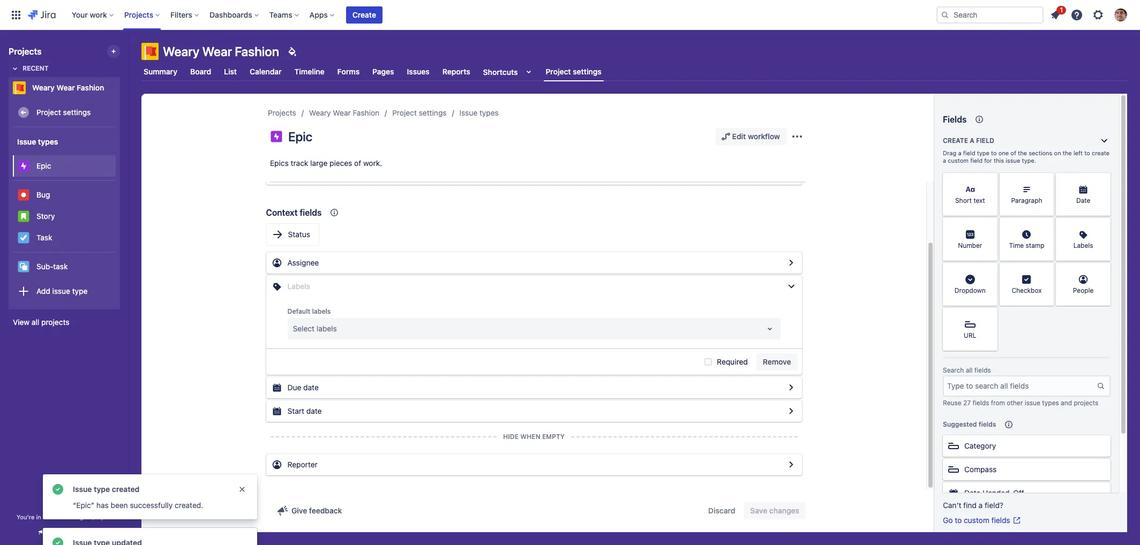 Task type: vqa. For each thing, say whether or not it's contained in the screenshot.
types to the top
yes



Task type: locate. For each thing, give the bounding box(es) containing it.
epic right issue type icon at the left
[[288, 129, 312, 144]]

hide when empty
[[503, 433, 565, 441]]

open field configuration image for start
[[785, 405, 798, 418]]

1 vertical spatial projects
[[9, 47, 42, 56]]

feedback down managed
[[63, 529, 92, 537]]

2 horizontal spatial issue
[[1025, 399, 1041, 407]]

your work
[[72, 10, 107, 19]]

labels down assignee
[[288, 282, 310, 291]]

created
[[112, 485, 140, 494]]

types down shortcuts
[[480, 108, 499, 117]]

2 horizontal spatial fashion
[[353, 108, 380, 117]]

issue
[[460, 108, 478, 117], [17, 137, 36, 146], [73, 485, 92, 494]]

give feedback
[[292, 507, 342, 516], [48, 529, 92, 537]]

types inside 'link'
[[480, 108, 499, 117]]

date for due date
[[303, 383, 319, 392]]

1 vertical spatial types
[[38, 137, 58, 146]]

date right start
[[307, 407, 322, 416]]

your profile and settings image
[[1115, 8, 1128, 21]]

weary wear fashion link down "forms" link at the top of the page
[[309, 107, 380, 120]]

search all fields
[[943, 367, 991, 375]]

give down team-
[[48, 529, 61, 537]]

0 horizontal spatial issue types
[[17, 137, 58, 146]]

create project image
[[109, 47, 118, 56]]

1 horizontal spatial give
[[292, 507, 307, 516]]

dashboards
[[210, 10, 252, 19]]

1 horizontal spatial types
[[480, 108, 499, 117]]

2 vertical spatial wear
[[333, 108, 351, 117]]

go to custom fields link
[[943, 516, 1021, 526]]

1 horizontal spatial all
[[966, 367, 973, 375]]

0 vertical spatial fashion
[[235, 44, 279, 59]]

1 horizontal spatial date
[[1077, 197, 1091, 205]]

1 success image from the top
[[51, 483, 64, 496]]

0 vertical spatial all
[[32, 318, 39, 327]]

project settings link down issues link
[[392, 107, 447, 120]]

issue types up epic link
[[17, 137, 58, 146]]

1 horizontal spatial the
[[1063, 150, 1072, 157]]

view all projects link
[[9, 313, 120, 332]]

this
[[994, 157, 1005, 164]]

fashion up calendar
[[235, 44, 279, 59]]

1 horizontal spatial feedback
[[309, 507, 342, 516]]

1 vertical spatial issue
[[52, 287, 70, 296]]

custom inside drag a field type to one of the sections on the left to create a custom field for this issue type.
[[948, 157, 969, 164]]

issue types inside group
[[17, 137, 58, 146]]

banner
[[0, 0, 1141, 30]]

open image
[[764, 323, 776, 336]]

0 vertical spatial epic
[[288, 129, 312, 144]]

0 vertical spatial give feedback button
[[270, 503, 349, 520]]

1 more information image from the top
[[1097, 174, 1110, 187]]

give feedback down 'reporter'
[[292, 507, 342, 516]]

projects right 'work'
[[124, 10, 153, 19]]

of inside drag a field type to one of the sections on the left to create a custom field for this issue type.
[[1011, 150, 1017, 157]]

all right the 'view'
[[32, 318, 39, 327]]

sub-task link
[[13, 256, 116, 278]]

2 vertical spatial projects
[[268, 108, 296, 117]]

give feedback button down you're in a team-managed project
[[30, 524, 98, 542]]

bug link
[[13, 184, 116, 206]]

issue for group containing issue types
[[17, 137, 36, 146]]

projects down add issue type
[[41, 318, 69, 327]]

0 horizontal spatial give feedback button
[[30, 524, 98, 542]]

1 vertical spatial open field configuration image
[[785, 405, 798, 418]]

0 vertical spatial types
[[480, 108, 499, 117]]

calendar
[[250, 67, 282, 76]]

type up for
[[978, 150, 990, 157]]

date right due
[[303, 383, 319, 392]]

field
[[977, 137, 995, 145], [964, 150, 976, 157], [971, 157, 983, 164]]

2 horizontal spatial settings
[[573, 67, 602, 76]]

sub-task
[[36, 262, 68, 271]]

1 vertical spatial success image
[[51, 537, 64, 546]]

all
[[32, 318, 39, 327], [966, 367, 973, 375]]

project right the shortcuts popup button
[[546, 67, 571, 76]]

projects right and
[[1074, 399, 1099, 407]]

edit workflow
[[733, 132, 780, 141]]

0 horizontal spatial date
[[965, 489, 981, 498]]

1 vertical spatial more information image
[[1097, 264, 1110, 277]]

pages
[[373, 67, 394, 76]]

1
[[1060, 6, 1063, 14]]

0 vertical spatial date
[[1077, 197, 1091, 205]]

to up this
[[992, 150, 997, 157]]

weary wear fashion
[[163, 44, 279, 59], [32, 83, 104, 92], [309, 108, 380, 117]]

1 vertical spatial field
[[964, 150, 976, 157]]

field up for
[[977, 137, 995, 145]]

2 horizontal spatial weary
[[309, 108, 331, 117]]

projects up issue type icon at the left
[[268, 108, 296, 117]]

0 horizontal spatial issue
[[17, 137, 36, 146]]

people
[[1074, 287, 1094, 295]]

custom down can't find a field?
[[964, 516, 990, 525]]

to right left
[[1085, 150, 1091, 157]]

2 horizontal spatial project settings
[[546, 67, 602, 76]]

labels up the people
[[1074, 242, 1094, 250]]

types up epic link
[[38, 137, 58, 146]]

your work button
[[68, 6, 118, 23]]

more information image
[[1097, 174, 1110, 187], [1097, 264, 1110, 277]]

story link
[[13, 206, 116, 227]]

type up the has
[[94, 485, 110, 494]]

success image
[[51, 483, 64, 496], [51, 537, 64, 546]]

give
[[292, 507, 307, 516], [48, 529, 61, 537]]

you're
[[17, 514, 34, 521]]

issue inside group
[[17, 137, 36, 146]]

in
[[36, 514, 41, 521]]

create right apps dropdown button
[[353, 10, 376, 19]]

one
[[999, 150, 1009, 157]]

a down "more information about the fields" "icon"
[[970, 137, 975, 145]]

0 horizontal spatial fashion
[[77, 83, 104, 92]]

1 horizontal spatial create
[[943, 137, 969, 145]]

type down sub-task link on the left of page
[[72, 287, 88, 296]]

field down create a field
[[964, 150, 976, 157]]

fields
[[300, 208, 322, 218], [975, 367, 991, 375], [973, 399, 990, 407], [979, 421, 997, 429], [992, 516, 1011, 525]]

create
[[1092, 150, 1110, 157]]

projects for projects popup button
[[124, 10, 153, 19]]

add issue type button
[[13, 281, 116, 302]]

"epic"
[[73, 501, 94, 510]]

suggested
[[943, 421, 977, 429]]

of
[[1011, 150, 1017, 157], [354, 159, 361, 168]]

task
[[36, 233, 52, 242]]

hide
[[503, 433, 519, 441]]

more information image down stamp
[[1041, 264, 1053, 277]]

project
[[92, 514, 112, 521]]

1 group from the top
[[13, 128, 116, 309]]

labels
[[1074, 242, 1094, 250], [288, 282, 310, 291]]

issue right other
[[1025, 399, 1041, 407]]

2 horizontal spatial project
[[546, 67, 571, 76]]

group
[[13, 128, 116, 309], [13, 180, 116, 252]]

feedback
[[309, 507, 342, 516], [63, 529, 92, 537]]

project down 'recent'
[[36, 108, 61, 117]]

when
[[521, 433, 541, 441]]

weary wear fashion up list at the left top of page
[[163, 44, 279, 59]]

1 vertical spatial all
[[966, 367, 973, 375]]

0 horizontal spatial labels
[[288, 282, 310, 291]]

more information image down text
[[984, 219, 997, 232]]

custom down drag
[[948, 157, 969, 164]]

to
[[992, 150, 997, 157], [1085, 150, 1091, 157], [955, 516, 962, 525]]

issue types
[[460, 108, 499, 117], [17, 137, 58, 146]]

project settings inside project settings link
[[36, 108, 91, 117]]

0 vertical spatial weary wear fashion link
[[9, 77, 116, 99]]

a right in
[[43, 514, 46, 521]]

context fields
[[266, 208, 322, 218]]

type inside drag a field type to one of the sections on the left to create a custom field for this issue type.
[[978, 150, 990, 157]]

1 vertical spatial give feedback button
[[30, 524, 98, 542]]

issue types for issue types 'link'
[[460, 108, 499, 117]]

feedback down 'reporter'
[[309, 507, 342, 516]]

jira image
[[28, 8, 56, 21], [28, 8, 56, 21]]

fashion down pages link
[[353, 108, 380, 117]]

epics
[[270, 159, 289, 168]]

0 vertical spatial custom
[[948, 157, 969, 164]]

1 vertical spatial date
[[307, 407, 322, 416]]

search
[[943, 367, 964, 375]]

projects link
[[268, 107, 296, 120]]

2 vertical spatial types
[[1043, 399, 1060, 407]]

issue down reports link
[[460, 108, 478, 117]]

0 horizontal spatial projects
[[41, 318, 69, 327]]

0 horizontal spatial weary wear fashion
[[32, 83, 104, 92]]

0 horizontal spatial give
[[48, 529, 61, 537]]

issue up epic link
[[17, 137, 36, 146]]

projects button
[[121, 6, 164, 23]]

issue right add
[[52, 287, 70, 296]]

2 open field configuration image from the top
[[785, 405, 798, 418]]

0 vertical spatial projects
[[124, 10, 153, 19]]

projects inside popup button
[[124, 10, 153, 19]]

tab list
[[135, 62, 1134, 81]]

2 vertical spatial issue
[[73, 485, 92, 494]]

0 horizontal spatial weary wear fashion link
[[9, 77, 116, 99]]

more information about the context fields image
[[328, 206, 341, 219]]

0 vertical spatial success image
[[51, 483, 64, 496]]

a down drag
[[943, 157, 947, 164]]

2 horizontal spatial issue
[[460, 108, 478, 117]]

labels right select
[[317, 324, 337, 333]]

1 open field configuration image from the top
[[785, 382, 798, 395]]

open field configuration image
[[785, 382, 798, 395], [785, 405, 798, 418], [785, 459, 798, 472]]

1 vertical spatial issue types
[[17, 137, 58, 146]]

more options image
[[791, 130, 804, 143]]

date inside date handed-off button
[[965, 489, 981, 498]]

projects for projects link
[[268, 108, 296, 117]]

give feedback down you're in a team-managed project
[[48, 529, 92, 537]]

1 horizontal spatial issue types
[[460, 108, 499, 117]]

calendar link
[[248, 62, 284, 81]]

weary up board
[[163, 44, 200, 59]]

all right search
[[966, 367, 973, 375]]

success image
[[51, 537, 64, 546]]

open field configuration image inside start date button
[[785, 405, 798, 418]]

weary wear fashion down "forms" link at the top of the page
[[309, 108, 380, 117]]

date up can't find a field?
[[965, 489, 981, 498]]

0 vertical spatial wear
[[202, 44, 232, 59]]

0 horizontal spatial type
[[72, 287, 88, 296]]

successfully
[[130, 501, 173, 510]]

2 vertical spatial type
[[94, 485, 110, 494]]

0 horizontal spatial project settings
[[36, 108, 91, 117]]

reporter button
[[266, 455, 802, 476]]

0 horizontal spatial wear
[[57, 83, 75, 92]]

work.
[[363, 159, 382, 168]]

open field configuration image inside due date button
[[785, 382, 798, 395]]

"epic" has been successfully created.
[[73, 501, 203, 510]]

banner containing your work
[[0, 0, 1141, 30]]

success image up team-
[[51, 483, 64, 496]]

weary down 'recent'
[[32, 83, 55, 92]]

weary right projects link
[[309, 108, 331, 117]]

field for drag
[[964, 150, 976, 157]]

fields left more information about the suggested fields image on the right of page
[[979, 421, 997, 429]]

custom
[[948, 157, 969, 164], [964, 516, 990, 525]]

create inside the create button
[[353, 10, 376, 19]]

0 horizontal spatial the
[[1018, 150, 1028, 157]]

1 vertical spatial issue
[[17, 137, 36, 146]]

0 vertical spatial labels
[[312, 308, 331, 316]]

2 vertical spatial weary
[[309, 108, 331, 117]]

1 vertical spatial weary wear fashion
[[32, 83, 104, 92]]

0 horizontal spatial projects
[[9, 47, 42, 56]]

left
[[1074, 150, 1083, 157]]

url
[[964, 332, 977, 340]]

assignee
[[288, 258, 319, 267]]

success image down team-
[[51, 537, 64, 546]]

0 vertical spatial create
[[353, 10, 376, 19]]

more information image down sections on the right top of the page
[[1041, 174, 1053, 187]]

1 horizontal spatial wear
[[202, 44, 232, 59]]

fashion
[[235, 44, 279, 59], [77, 83, 104, 92], [353, 108, 380, 117]]

shortcuts button
[[481, 62, 537, 81]]

date
[[1077, 197, 1091, 205], [965, 489, 981, 498]]

0 horizontal spatial give feedback
[[48, 529, 92, 537]]

help image
[[1071, 8, 1084, 21]]

give feedback button
[[270, 503, 349, 520], [30, 524, 98, 542]]

tab list containing project settings
[[135, 62, 1134, 81]]

create
[[353, 10, 376, 19], [943, 137, 969, 145]]

the right on
[[1063, 150, 1072, 157]]

primary element
[[6, 0, 937, 30]]

1 horizontal spatial issue
[[1006, 157, 1021, 164]]

notifications image
[[1050, 8, 1062, 21]]

been
[[111, 501, 128, 510]]

weary
[[163, 44, 200, 59], [32, 83, 55, 92], [309, 108, 331, 117]]

1 vertical spatial labels
[[317, 324, 337, 333]]

short
[[956, 197, 972, 205]]

give feedback button down 'reporter'
[[270, 503, 349, 520]]

2 horizontal spatial projects
[[268, 108, 296, 117]]

labels
[[312, 308, 331, 316], [317, 324, 337, 333]]

due
[[288, 383, 301, 392]]

due date
[[288, 383, 319, 392]]

3 open field configuration image from the top
[[785, 459, 798, 472]]

epic up "bug"
[[36, 161, 51, 170]]

the up type.
[[1018, 150, 1028, 157]]

issue down one
[[1006, 157, 1021, 164]]

1 vertical spatial epic
[[36, 161, 51, 170]]

0 vertical spatial date
[[303, 383, 319, 392]]

27
[[964, 399, 971, 407]]

types left and
[[1043, 399, 1060, 407]]

more information image for short text
[[984, 174, 997, 187]]

appswitcher icon image
[[10, 8, 23, 21]]

workflow
[[748, 132, 780, 141]]

of right one
[[1011, 150, 1017, 157]]

labels up select labels
[[312, 308, 331, 316]]

issue types down shortcuts
[[460, 108, 499, 117]]

project settings inside tab list
[[546, 67, 602, 76]]

view
[[13, 318, 30, 327]]

bug
[[36, 190, 50, 199]]

weary wear fashion down 'recent'
[[32, 83, 104, 92]]

2 horizontal spatial wear
[[333, 108, 351, 117]]

0 vertical spatial issue types
[[460, 108, 499, 117]]

date down left
[[1077, 197, 1091, 205]]

more information image
[[984, 174, 997, 187], [1041, 174, 1053, 187], [984, 219, 997, 232], [1041, 219, 1053, 232], [984, 264, 997, 277], [1041, 264, 1053, 277]]

1 vertical spatial projects
[[1074, 399, 1099, 407]]

0 horizontal spatial all
[[32, 318, 39, 327]]

all inside the view all projects link
[[32, 318, 39, 327]]

create for create a field
[[943, 137, 969, 145]]

2 horizontal spatial to
[[1085, 150, 1091, 157]]

field for create
[[977, 137, 995, 145]]

2 more information image from the top
[[1097, 264, 1110, 277]]

1 horizontal spatial labels
[[1074, 242, 1094, 250]]

issue up "epic"
[[73, 485, 92, 494]]

date handed-off button
[[943, 483, 1111, 504]]

field left for
[[971, 157, 983, 164]]

0 horizontal spatial issue
[[52, 287, 70, 296]]

project inside tab list
[[546, 67, 571, 76]]

wear
[[202, 44, 232, 59], [57, 83, 75, 92], [333, 108, 351, 117]]

project settings link down 'recent'
[[13, 102, 116, 123]]

labels for default labels
[[312, 308, 331, 316]]

1 horizontal spatial epic
[[288, 129, 312, 144]]

on
[[1055, 150, 1062, 157]]

0 vertical spatial weary wear fashion
[[163, 44, 279, 59]]

close field configuration image
[[785, 280, 798, 293]]

1 vertical spatial weary wear fashion link
[[309, 107, 380, 120]]

pieces
[[330, 159, 352, 168]]

0 vertical spatial feedback
[[309, 507, 342, 516]]

discard button
[[702, 503, 742, 520]]

1 horizontal spatial weary wear fashion link
[[309, 107, 380, 120]]

weary wear fashion link down 'recent'
[[9, 77, 116, 99]]

Type to search all fields text field
[[944, 377, 1097, 396]]

projects up 'recent'
[[9, 47, 42, 56]]

give down 'reporter'
[[292, 507, 307, 516]]

more information image up stamp
[[1041, 219, 1053, 232]]

2 success image from the top
[[51, 537, 64, 546]]

more information image up dropdown
[[984, 264, 997, 277]]

2 group from the top
[[13, 180, 116, 252]]

of left work. on the left top of page
[[354, 159, 361, 168]]

0 vertical spatial open field configuration image
[[785, 382, 798, 395]]

project
[[546, 67, 571, 76], [36, 108, 61, 117], [392, 108, 417, 117]]

to right 'go'
[[955, 516, 962, 525]]

0 vertical spatial field
[[977, 137, 995, 145]]

0 horizontal spatial feedback
[[63, 529, 92, 537]]

fashion left add to starred image
[[77, 83, 104, 92]]

settings image
[[1092, 8, 1105, 21]]

project down issues link
[[392, 108, 417, 117]]

and
[[1061, 399, 1073, 407]]

issue inside 'link'
[[460, 108, 478, 117]]

more information image down for
[[984, 174, 997, 187]]

create up drag
[[943, 137, 969, 145]]



Task type: describe. For each thing, give the bounding box(es) containing it.
time
[[1010, 242, 1024, 250]]

large
[[310, 159, 328, 168]]

fields left this link will be opened in a new tab 'icon'
[[992, 516, 1011, 525]]

work
[[90, 10, 107, 19]]

1 horizontal spatial weary wear fashion
[[163, 44, 279, 59]]

fields right 27
[[973, 399, 990, 407]]

issue types link
[[460, 107, 499, 120]]

drag
[[943, 150, 957, 157]]

search image
[[941, 10, 950, 19]]

Search field
[[937, 6, 1044, 23]]

2 vertical spatial field
[[971, 157, 983, 164]]

select labels
[[293, 324, 337, 333]]

more information image for paragraph
[[1041, 174, 1053, 187]]

create a field
[[943, 137, 995, 145]]

0 vertical spatial weary
[[163, 44, 200, 59]]

a right find at the right of the page
[[979, 501, 983, 510]]

reuse
[[943, 399, 962, 407]]

1 vertical spatial feedback
[[63, 529, 92, 537]]

2 vertical spatial issue
[[1025, 399, 1041, 407]]

number
[[959, 242, 983, 250]]

forms
[[337, 67, 360, 76]]

1 vertical spatial custom
[[964, 516, 990, 525]]

more information image for checkbox
[[1041, 264, 1053, 277]]

1 horizontal spatial settings
[[419, 108, 447, 117]]

default
[[288, 308, 311, 316]]

edit workflow button
[[715, 128, 787, 145]]

you're in a team-managed project
[[17, 514, 112, 521]]

add issue type
[[36, 287, 88, 296]]

group containing issue types
[[13, 128, 116, 309]]

1 horizontal spatial project
[[392, 108, 417, 117]]

shortcuts
[[483, 67, 518, 76]]

epic inside group
[[36, 161, 51, 170]]

add issue type image
[[17, 285, 30, 298]]

summary link
[[142, 62, 180, 81]]

all for search
[[966, 367, 973, 375]]

0 horizontal spatial to
[[955, 516, 962, 525]]

2 vertical spatial fashion
[[353, 108, 380, 117]]

has
[[96, 501, 109, 510]]

1 vertical spatial fashion
[[77, 83, 104, 92]]

create button
[[346, 6, 383, 23]]

issue type created
[[73, 485, 140, 494]]

0 vertical spatial projects
[[41, 318, 69, 327]]

type inside button
[[72, 287, 88, 296]]

dismiss image
[[238, 486, 247, 494]]

discard
[[709, 507, 736, 516]]

0 vertical spatial give
[[292, 507, 307, 516]]

default labels
[[288, 308, 331, 316]]

start date
[[288, 407, 322, 416]]

create for create
[[353, 10, 376, 19]]

date for date handed-off
[[965, 489, 981, 498]]

more information image for number
[[984, 219, 997, 232]]

1 vertical spatial give feedback
[[48, 529, 92, 537]]

set background color image
[[286, 45, 299, 58]]

more information image for dropdown
[[984, 264, 997, 277]]

issue types for group containing issue types
[[17, 137, 58, 146]]

story
[[36, 212, 55, 221]]

0 horizontal spatial settings
[[63, 108, 91, 117]]

view all projects
[[13, 318, 69, 327]]

1 horizontal spatial give feedback
[[292, 507, 342, 516]]

assignee button
[[266, 252, 802, 274]]

this link will be opened in a new tab image
[[1013, 517, 1021, 525]]

issue inside drag a field type to one of the sections on the left to create a custom field for this issue type.
[[1006, 157, 1021, 164]]

apps button
[[306, 6, 339, 23]]

0 horizontal spatial project
[[36, 108, 61, 117]]

2 horizontal spatial types
[[1043, 399, 1060, 407]]

category
[[965, 442, 997, 451]]

open field configuration image for due
[[785, 382, 798, 395]]

1 horizontal spatial project settings
[[392, 108, 447, 117]]

Default labels text field
[[293, 324, 295, 334]]

can't find a field?
[[943, 501, 1004, 510]]

collapse recent projects image
[[9, 62, 21, 75]]

summary
[[144, 67, 177, 76]]

1 horizontal spatial projects
[[1074, 399, 1099, 407]]

teams button
[[266, 6, 303, 23]]

suggested fields
[[943, 421, 997, 429]]

remove button
[[757, 354, 798, 371]]

2 the from the left
[[1063, 150, 1072, 157]]

can't
[[943, 501, 962, 510]]

sidebar navigation image
[[117, 43, 140, 64]]

created.
[[175, 501, 203, 510]]

checkbox
[[1012, 287, 1042, 295]]

type.
[[1023, 157, 1037, 164]]

category button
[[943, 436, 1111, 457]]

apps
[[310, 10, 328, 19]]

drag a field type to one of the sections on the left to create a custom field for this issue type.
[[943, 150, 1110, 164]]

list
[[224, 67, 237, 76]]

more information about the suggested fields image
[[1003, 419, 1016, 431]]

pages link
[[370, 62, 396, 81]]

due date button
[[266, 377, 802, 399]]

more information image for time stamp
[[1041, 219, 1053, 232]]

0 horizontal spatial project settings link
[[13, 102, 116, 123]]

start
[[288, 407, 304, 416]]

your
[[72, 10, 88, 19]]

open field configuration image inside reporter button
[[785, 459, 798, 472]]

reporter
[[288, 460, 318, 470]]

issue type icon image
[[270, 130, 283, 143]]

board link
[[188, 62, 213, 81]]

settings inside tab list
[[573, 67, 602, 76]]

date for start date
[[307, 407, 322, 416]]

1 vertical spatial labels
[[288, 282, 310, 291]]

status
[[288, 230, 310, 239]]

fields right search
[[975, 367, 991, 375]]

date for date
[[1077, 197, 1091, 205]]

epics track large pieces of work.
[[270, 159, 382, 168]]

1 horizontal spatial to
[[992, 150, 997, 157]]

text
[[974, 197, 986, 205]]

context
[[266, 208, 298, 218]]

select
[[293, 324, 315, 333]]

remove
[[763, 358, 791, 367]]

issue for issue types 'link'
[[460, 108, 478, 117]]

timeline
[[295, 67, 325, 76]]

more information about the fields image
[[974, 113, 986, 126]]

group containing bug
[[13, 180, 116, 252]]

edit
[[733, 132, 746, 141]]

1 horizontal spatial project settings link
[[392, 107, 447, 120]]

more information image for people
[[1097, 264, 1110, 277]]

go to custom fields
[[943, 516, 1011, 525]]

find
[[964, 501, 977, 510]]

empty
[[542, 433, 565, 441]]

recent
[[23, 64, 49, 72]]

2 horizontal spatial weary wear fashion
[[309, 108, 380, 117]]

fields left more information about the context fields image
[[300, 208, 322, 218]]

for
[[985, 157, 993, 164]]

go
[[943, 516, 953, 525]]

paragraph
[[1012, 197, 1043, 205]]

short text
[[956, 197, 986, 205]]

add to starred image
[[117, 81, 130, 94]]

issue inside button
[[52, 287, 70, 296]]

labels for select labels
[[317, 324, 337, 333]]

from
[[991, 399, 1006, 407]]

1 horizontal spatial give feedback button
[[270, 503, 349, 520]]

all for view
[[32, 318, 39, 327]]

open field configuration image
[[785, 257, 798, 270]]

sections
[[1029, 150, 1053, 157]]

compass button
[[943, 459, 1111, 481]]

more information image for date
[[1097, 174, 1110, 187]]

0 horizontal spatial weary
[[32, 83, 55, 92]]

task link
[[13, 227, 116, 249]]

1 vertical spatial of
[[354, 159, 361, 168]]

a right drag
[[959, 150, 962, 157]]

other
[[1007, 399, 1023, 407]]

forms link
[[335, 62, 362, 81]]

filters button
[[167, 6, 203, 23]]

1 the from the left
[[1018, 150, 1028, 157]]

0 vertical spatial labels
[[1074, 242, 1094, 250]]

1 horizontal spatial issue
[[73, 485, 92, 494]]



